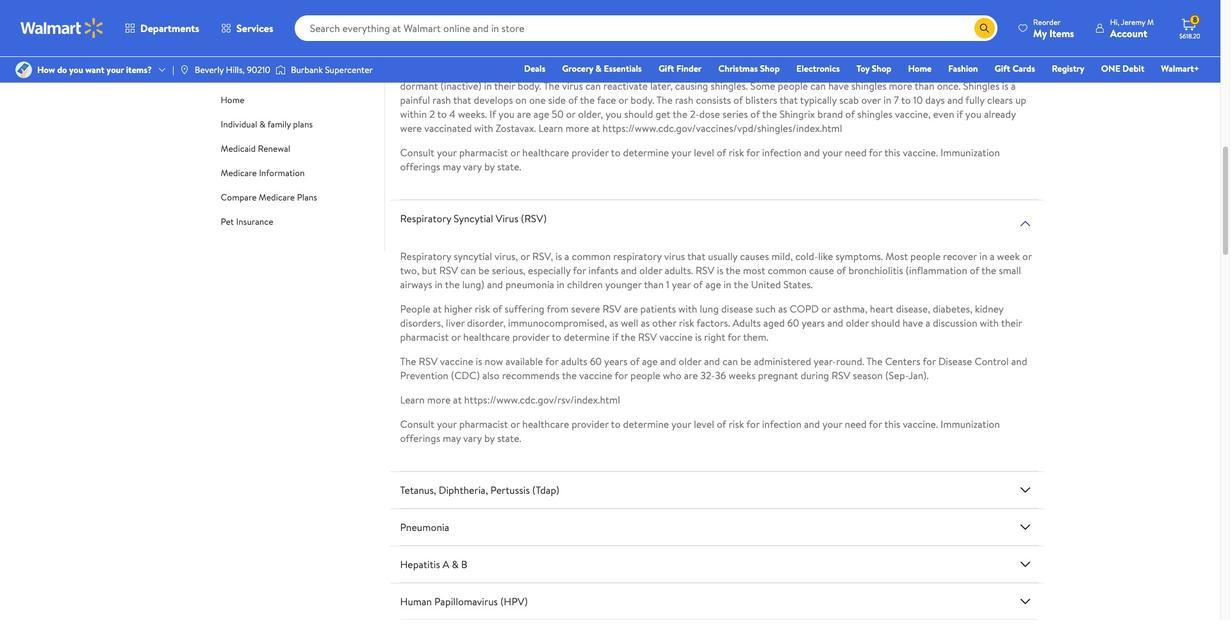 Task type: locate. For each thing, give the bounding box(es) containing it.
rash
[[433, 93, 451, 107], [675, 93, 694, 107]]

this down (sep- at the bottom of page
[[885, 417, 901, 431]]

1 vertical spatial 60
[[590, 355, 602, 369]]

0 vertical spatial level
[[694, 146, 715, 160]]

older left heart
[[846, 316, 869, 330]]

should inside shingles is caused by varicella zoster virus, the same virus that causes chickenpox. after a person recovers from chickenpox, the virus stays dormant (inactive) in their body. the virus can reactivate later, causing shingles. some people can have shingles more than once. shingles is a painful rash that develops on one side of the face or body. the rash consists of blisters that typically scab over in 7 to 10 days and fully clears up within 2 to 4 weeks. if you are age 50 or older, you should get the 2-dose series of the shingrix brand of shingles vaccine, even if you already were vaccinated with zostavax. learn more at https://www.cdc.gov/vaccines/vpd/shingles/index.html
[[624, 107, 653, 121]]

of down well
[[630, 355, 640, 369]]

determine down the get at right
[[623, 146, 669, 160]]

0 vertical spatial if
[[957, 107, 963, 121]]

60 inside people at higher risk of suffering from severe rsv are patients with lung disease such as copd or asthma, heart disease, diabetes, kidney disorders, liver disorder, immunocompromised, as well as other risk factors. adults aged 60 years and older should have a discussion with their pharmacist or healthcare provider to determine if the rsv vaccine is right for them.
[[788, 316, 800, 330]]

for down https://www.cdc.gov/vaccines/vpd/shingles/index.html
[[747, 146, 760, 160]]

0 vertical spatial vary
[[463, 160, 482, 174]]

0 horizontal spatial age
[[534, 107, 550, 121]]

1 vertical spatial from
[[547, 302, 569, 316]]

0 vertical spatial state.
[[497, 160, 522, 174]]

1 horizontal spatial older
[[679, 355, 702, 369]]

0 vertical spatial older
[[640, 264, 663, 278]]

1 vertical spatial respiratory
[[400, 249, 451, 264]]

0 vertical spatial by
[[481, 65, 492, 79]]

disease
[[722, 302, 753, 316]]

1 vertical spatial should
[[872, 316, 901, 330]]

healthcare down "zostavax."
[[523, 146, 569, 160]]

1 vertical spatial pharmacist
[[400, 330, 449, 344]]

0 horizontal spatial years
[[604, 355, 628, 369]]

medicare up 'compare'
[[221, 167, 257, 179]]

severe
[[571, 302, 600, 316]]

are down younger
[[624, 302, 638, 316]]

1 vertical spatial offerings
[[400, 431, 440, 446]]

the rsv vaccine is now available for adults 60 years of age and older and can be administered year-round. the centers for disease control and prevention (cdc) also recommends the vaccine for people who are 32-36 weeks pregnant during rsv season (sep-jan).
[[400, 355, 1028, 383]]

1 horizontal spatial from
[[867, 65, 889, 79]]

0 horizontal spatial  image
[[15, 62, 32, 78]]

0 horizontal spatial &
[[260, 118, 266, 131]]

infection
[[762, 146, 802, 160], [762, 417, 802, 431]]

1 horizontal spatial if
[[957, 107, 963, 121]]

1 horizontal spatial than
[[915, 79, 935, 93]]

0 vertical spatial are
[[517, 107, 531, 121]]

their inside shingles is caused by varicella zoster virus, the same virus that causes chickenpox. after a person recovers from chickenpox, the virus stays dormant (inactive) in their body. the virus can reactivate later, causing shingles. some people can have shingles more than once. shingles is a painful rash that develops on one side of the face or body. the rash consists of blisters that typically scab over in 7 to 10 days and fully clears up within 2 to 4 weeks. if you are age 50 or older, you should get the 2-dose series of the shingrix brand of shingles vaccine, even if you already were vaccinated with zostavax. learn more at https://www.cdc.gov/vaccines/vpd/shingles/index.html
[[494, 79, 515, 93]]

1 vertical spatial their
[[1002, 316, 1022, 330]]

lung
[[700, 302, 719, 316]]

1 vertical spatial level
[[694, 417, 715, 431]]

1 vertical spatial vary
[[463, 431, 482, 446]]

compare medicare plans
[[221, 191, 317, 204]]

for left adults
[[546, 355, 559, 369]]

1 vertical spatial state.
[[497, 431, 522, 446]]

for inside people at higher risk of suffering from severe rsv are patients with lung disease such as copd or asthma, heart disease, diabetes, kidney disorders, liver disorder, immunocompromised, as well as other risk factors. adults aged 60 years and older should have a discussion with their pharmacist or healthcare provider to determine if the rsv vaccine is right for them.
[[728, 330, 741, 344]]

1 respiratory from the top
[[400, 212, 451, 226]]

1 horizontal spatial more
[[566, 121, 589, 135]]

years down well
[[604, 355, 628, 369]]

 image right '90210'
[[276, 63, 286, 76]]

respiratory up airways
[[400, 249, 451, 264]]

0 horizontal spatial virus,
[[495, 249, 518, 264]]

1 horizontal spatial should
[[872, 316, 901, 330]]

weeks
[[729, 369, 756, 383]]

their left the on
[[494, 79, 515, 93]]

offerings
[[400, 160, 440, 174], [400, 431, 440, 446]]

1 vaccine. from the top
[[903, 146, 939, 160]]

shingles up dormant
[[400, 27, 437, 41]]

learn down side
[[539, 121, 563, 135]]

2 horizontal spatial people
[[911, 249, 941, 264]]

2 vertical spatial people
[[631, 369, 661, 383]]

after
[[760, 65, 784, 79]]

hills,
[[226, 63, 245, 76]]

over
[[862, 93, 881, 107]]

your down who
[[672, 417, 692, 431]]

2 horizontal spatial age
[[706, 278, 721, 292]]

home up the 10
[[909, 62, 932, 75]]

1 vertical spatial home
[[221, 94, 245, 106]]

2 horizontal spatial older
[[846, 316, 869, 330]]

people at higher risk of suffering from severe rsv are patients with lung disease such as copd or asthma, heart disease, diabetes, kidney disorders, liver disorder, immunocompromised, as well as other risk factors. adults aged 60 years and older should have a discussion with their pharmacist or healthcare provider to determine if the rsv vaccine is right for them.
[[400, 302, 1022, 344]]

rash right the get at right
[[675, 93, 694, 107]]

services inside "popup button"
[[237, 21, 273, 35]]

plans
[[293, 118, 313, 131]]

1 horizontal spatial body.
[[631, 93, 655, 107]]

1 horizontal spatial learn
[[539, 121, 563, 135]]

walmart insurance services image
[[185, 56, 211, 82]]

the down deals
[[544, 79, 560, 93]]

 image for how
[[15, 62, 32, 78]]

the left lung)
[[445, 278, 460, 292]]

1 vertical spatial consult your pharmacist or healthcare provider to determine your level of risk for infection and your need for this vaccine. immunization offerings may vary by state.
[[400, 417, 1001, 446]]

0 vertical spatial services
[[237, 21, 273, 35]]

0 horizontal spatial more
[[427, 393, 451, 407]]

heart
[[870, 302, 894, 316]]

be down them. in the bottom right of the page
[[741, 355, 752, 369]]

their
[[494, 79, 515, 93], [1002, 316, 1022, 330]]

1 vertical spatial provider
[[513, 330, 550, 344]]

0 vertical spatial immunization
[[941, 146, 1001, 160]]

hepatitis a & b image
[[1018, 557, 1034, 572]]

of down "36"
[[717, 417, 727, 431]]

this down vaccine,
[[885, 146, 901, 160]]

should
[[624, 107, 653, 121], [872, 316, 901, 330]]

vaccine. down jan). on the bottom right of the page
[[903, 417, 939, 431]]

0 horizontal spatial with
[[474, 121, 493, 135]]

years inside people at higher risk of suffering from severe rsv are patients with lung disease such as copd or asthma, heart disease, diabetes, kidney disorders, liver disorder, immunocompromised, as well as other risk factors. adults aged 60 years and older should have a discussion with their pharmacist or healthcare provider to determine if the rsv vaccine is right for them.
[[802, 316, 825, 330]]

by down learn more at https://www.cdc.gov/rsv/index.html at the bottom
[[485, 431, 495, 446]]

0 horizontal spatial if
[[613, 330, 619, 344]]

individual & family plans link
[[221, 117, 313, 131]]

2 horizontal spatial  image
[[276, 63, 286, 76]]

1 need from the top
[[845, 146, 867, 160]]

pneumonia
[[506, 278, 554, 292]]

provider down https://www.cdc.gov/rsv/index.html
[[572, 417, 609, 431]]

of left suffering
[[493, 302, 502, 316]]

should left the get at right
[[624, 107, 653, 121]]

2 gift from the left
[[995, 62, 1011, 75]]

0 horizontal spatial body.
[[518, 79, 542, 93]]

if left well
[[613, 330, 619, 344]]

gift cards
[[995, 62, 1036, 75]]

by inside shingles is caused by varicella zoster virus, the same virus that causes chickenpox. after a person recovers from chickenpox, the virus stays dormant (inactive) in their body. the virus can reactivate later, causing shingles. some people can have shingles more than once. shingles is a painful rash that develops on one side of the face or body. the rash consists of blisters that typically scab over in 7 to 10 days and fully clears up within 2 to 4 weeks. if you are age 50 or older, you should get the 2-dose series of the shingrix brand of shingles vaccine, even if you already were vaccinated with zostavax. learn more at https://www.cdc.gov/vaccines/vpd/shingles/index.html
[[481, 65, 492, 79]]

virus up year
[[665, 249, 685, 264]]

as
[[779, 302, 788, 316], [610, 316, 619, 330], [641, 316, 650, 330]]

consult down were
[[400, 146, 435, 160]]

my
[[1034, 26, 1047, 40]]

or down "zostavax."
[[511, 146, 520, 160]]

1 vertical spatial if
[[613, 330, 619, 344]]

2 respiratory from the top
[[400, 249, 451, 264]]

2 consult your pharmacist or healthcare provider to determine your level of risk for infection and your need for this vaccine. immunization offerings may vary by state. from the top
[[400, 417, 1001, 446]]

their up the control at the bottom of the page
[[1002, 316, 1022, 330]]

60 inside the rsv vaccine is now available for adults 60 years of age and older and can be administered year-round. the centers for disease control and prevention (cdc) also recommends the vaccine for people who are 32-36 weeks pregnant during rsv season (sep-jan).
[[590, 355, 602, 369]]

risk down https://www.cdc.gov/vaccines/vpd/shingles/index.html
[[729, 146, 744, 160]]

a left discussion
[[926, 316, 931, 330]]

0 vertical spatial their
[[494, 79, 515, 93]]

level down the 32-
[[694, 417, 715, 431]]

1 horizontal spatial as
[[641, 316, 650, 330]]

2 immunization from the top
[[941, 417, 1001, 431]]

your right want
[[107, 63, 124, 76]]

may
[[443, 160, 461, 174], [443, 431, 461, 446]]

usually
[[708, 249, 738, 264]]

people
[[778, 79, 808, 93], [911, 249, 941, 264], [631, 369, 661, 383]]

https://www.cdc.gov/vaccines/vpd/shingles/index.html
[[603, 121, 843, 135]]

8
[[1193, 14, 1198, 25]]

7
[[894, 93, 899, 107]]

2 this from the top
[[885, 417, 901, 431]]

burbank supercenter
[[291, 63, 373, 76]]

1 vertical spatial immunization
[[941, 417, 1001, 431]]

departments
[[140, 21, 199, 35]]

people inside the rsv vaccine is now available for adults 60 years of age and older and can be administered year-round. the centers for disease control and prevention (cdc) also recommends the vaccine for people who are 32-36 weeks pregnant during rsv season (sep-jan).
[[631, 369, 661, 383]]

the
[[544, 79, 560, 93], [657, 93, 673, 107], [400, 355, 416, 369], [867, 355, 883, 369]]

vaccine inside people at higher risk of suffering from severe rsv are patients with lung disease such as copd or asthma, heart disease, diabetes, kidney disorders, liver disorder, immunocompromised, as well as other risk factors. adults aged 60 years and older should have a discussion with their pharmacist or healthcare provider to determine if the rsv vaccine is right for them.
[[660, 330, 693, 344]]

1 horizontal spatial gift
[[995, 62, 1011, 75]]

are inside people at higher risk of suffering from severe rsv are patients with lung disease such as copd or asthma, heart disease, diabetes, kidney disorders, liver disorder, immunocompromised, as well as other risk factors. adults aged 60 years and older should have a discussion with their pharmacist or healthcare provider to determine if the rsv vaccine is right for them.
[[624, 302, 638, 316]]

that
[[654, 65, 672, 79], [453, 93, 472, 107], [780, 93, 798, 107], [688, 249, 706, 264]]

 image for burbank
[[276, 63, 286, 76]]

recover
[[944, 249, 977, 264]]

offerings down were
[[400, 160, 440, 174]]

& for family
[[260, 118, 266, 131]]

than inside respiratory syncytial virus, or rsv, is a common respiratory virus that usually causes mild, cold-like symptoms. most people recover in a week or two, but rsv can be serious, especially for infants and older adults. rsv is the most common cause of bronchiolitis (inflammation of the small airways in the lung) and pneumonia in children younger than 1 year of age in the united states.
[[644, 278, 664, 292]]

if right even
[[957, 107, 963, 121]]

 image
[[15, 62, 32, 78], [276, 63, 286, 76], [179, 65, 190, 75]]

&
[[596, 62, 602, 75], [260, 118, 266, 131], [452, 558, 459, 572]]

shingles up painful
[[400, 65, 437, 79]]

family
[[268, 118, 291, 131]]

state. down learn more at https://www.cdc.gov/rsv/index.html at the bottom
[[497, 431, 522, 446]]

pharmacist down if
[[459, 146, 508, 160]]

pay my bill link
[[221, 21, 262, 35]]

shingles left 7
[[858, 107, 893, 121]]

two,
[[400, 264, 420, 278]]

with inside shingles is caused by varicella zoster virus, the same virus that causes chickenpox. after a person recovers from chickenpox, the virus stays dormant (inactive) in their body. the virus can reactivate later, causing shingles. some people can have shingles more than once. shingles is a painful rash that develops on one side of the face or body. the rash consists of blisters that typically scab over in 7 to 10 days and fully clears up within 2 to 4 weeks. if you are age 50 or older, you should get the 2-dose series of the shingrix brand of shingles vaccine, even if you already were vaccinated with zostavax. learn more at https://www.cdc.gov/vaccines/vpd/shingles/index.html
[[474, 121, 493, 135]]

chickenpox.
[[706, 65, 758, 79]]

1 infection from the top
[[762, 146, 802, 160]]

 image for beverly
[[179, 65, 190, 75]]

2 vertical spatial more
[[427, 393, 451, 407]]

respiratory syncytial virus, or rsv, is a common respiratory virus that usually causes mild, cold-like symptoms. most people recover in a week or two, but rsv can be serious, especially for infants and older adults. rsv is the most common cause of bronchiolitis (inflammation of the small airways in the lung) and pneumonia in children younger than 1 year of age in the united states.
[[400, 249, 1032, 292]]

adults
[[733, 316, 761, 330]]

from inside people at higher risk of suffering from severe rsv are patients with lung disease such as copd or asthma, heart disease, diabetes, kidney disorders, liver disorder, immunocompromised, as well as other risk factors. adults aged 60 years and older should have a discussion with their pharmacist or healthcare provider to determine if the rsv vaccine is right for them.
[[547, 302, 569, 316]]

1 horizontal spatial are
[[624, 302, 638, 316]]

and left fully on the top right of the page
[[948, 93, 964, 107]]

by
[[481, 65, 492, 79], [485, 160, 495, 174], [485, 431, 495, 446]]

vaccine. down vaccine,
[[903, 146, 939, 160]]

0 horizontal spatial at
[[433, 302, 442, 316]]

diabetes,
[[933, 302, 973, 316]]

1 horizontal spatial 60
[[788, 316, 800, 330]]

people up shingrix
[[778, 79, 808, 93]]

1 may from the top
[[443, 160, 461, 174]]

grocery & essentials link
[[557, 62, 648, 76]]

and down during
[[804, 417, 820, 431]]

pneumonia image
[[1018, 520, 1034, 535]]

than left "1"
[[644, 278, 664, 292]]

bronchiolitis
[[849, 264, 904, 278]]

& left "b"
[[452, 558, 459, 572]]

provider down older,
[[572, 146, 609, 160]]

vaccine left also
[[440, 355, 473, 369]]

can right but
[[461, 264, 476, 278]]

2 vertical spatial older
[[679, 355, 702, 369]]

2 may from the top
[[443, 431, 461, 446]]

a left "week"
[[990, 249, 995, 264]]

age inside shingles is caused by varicella zoster virus, the same virus that causes chickenpox. after a person recovers from chickenpox, the virus stays dormant (inactive) in their body. the virus can reactivate later, causing shingles. some people can have shingles more than once. shingles is a painful rash that develops on one side of the face or body. the rash consists of blisters that typically scab over in 7 to 10 days and fully clears up within 2 to 4 weeks. if you are age 50 or older, you should get the 2-dose series of the shingrix brand of shingles vaccine, even if you already were vaccinated with zostavax. learn more at https://www.cdc.gov/vaccines/vpd/shingles/index.html
[[534, 107, 550, 121]]

2 shop from the left
[[872, 62, 892, 75]]

0 horizontal spatial older
[[640, 264, 663, 278]]

gift left cards
[[995, 62, 1011, 75]]

the left causing
[[657, 93, 673, 107]]

gift up later, on the top of the page
[[659, 62, 675, 75]]

grocery
[[562, 62, 594, 75]]

more down prevention
[[427, 393, 451, 407]]

0 vertical spatial should
[[624, 107, 653, 121]]

deals link
[[519, 62, 552, 76]]

dose
[[700, 107, 720, 121]]

in right airways
[[435, 278, 443, 292]]

insurance services
[[221, 63, 293, 76]]

if inside people at higher risk of suffering from severe rsv are patients with lung disease such as copd or asthma, heart disease, diabetes, kidney disorders, liver disorder, immunocompromised, as well as other risk factors. adults aged 60 years and older should have a discussion with their pharmacist or healthcare provider to determine if the rsv vaccine is right for them.
[[613, 330, 619, 344]]

is inside people at higher risk of suffering from severe rsv are patients with lung disease such as copd or asthma, heart disease, diabetes, kidney disorders, liver disorder, immunocompromised, as well as other risk factors. adults aged 60 years and older should have a discussion with their pharmacist or healthcare provider to determine if the rsv vaccine is right for them.
[[695, 330, 702, 344]]

1 gift from the left
[[659, 62, 675, 75]]

2 vertical spatial at
[[453, 393, 462, 407]]

at inside people at higher risk of suffering from severe rsv are patients with lung disease such as copd or asthma, heart disease, diabetes, kidney disorders, liver disorder, immunocompromised, as well as other risk factors. adults aged 60 years and older should have a discussion with their pharmacist or healthcare provider to determine if the rsv vaccine is right for them.
[[433, 302, 442, 316]]

later,
[[651, 79, 673, 93]]

can inside the rsv vaccine is now available for adults 60 years of age and older and can be administered year-round. the centers for disease control and prevention (cdc) also recommends the vaccine for people who are 32-36 weeks pregnant during rsv season (sep-jan).
[[723, 355, 738, 369]]

can right the 32-
[[723, 355, 738, 369]]

shingles is caused by varicella zoster virus, the same virus that causes chickenpox. after a person recovers from chickenpox, the virus stays dormant (inactive) in their body. the virus can reactivate later, causing shingles. some people can have shingles more than once. shingles is a painful rash that develops on one side of the face or body. the rash consists of blisters that typically scab over in 7 to 10 days and fully clears up within 2 to 4 weeks. if you are age 50 or older, you should get the 2-dose series of the shingrix brand of shingles vaccine, even if you already were vaccinated with zostavax. learn more at https://www.cdc.gov/vaccines/vpd/shingles/index.html
[[400, 65, 1027, 135]]

age inside the rsv vaccine is now available for adults 60 years of age and older and can be administered year-round. the centers for disease control and prevention (cdc) also recommends the vaccine for people who are 32-36 weeks pregnant during rsv season (sep-jan).
[[642, 355, 658, 369]]

1 horizontal spatial at
[[453, 393, 462, 407]]

offerings up tetanus,
[[400, 431, 440, 446]]

a
[[786, 65, 791, 79], [1011, 79, 1016, 93], [565, 249, 570, 264], [990, 249, 995, 264], [926, 316, 931, 330]]

disease,
[[896, 302, 931, 316]]

1 vertical spatial than
[[644, 278, 664, 292]]

by down if
[[485, 160, 495, 174]]

is left right
[[695, 330, 702, 344]]

0 horizontal spatial common
[[572, 249, 611, 264]]

pertussis
[[491, 483, 530, 497]]

home
[[909, 62, 932, 75], [221, 94, 245, 106]]

should right asthma,
[[872, 316, 901, 330]]

Search search field
[[295, 15, 998, 41]]

 image left how
[[15, 62, 32, 78]]

0 vertical spatial offerings
[[400, 160, 440, 174]]

0 horizontal spatial learn
[[400, 393, 425, 407]]

1 horizontal spatial vaccine
[[580, 369, 613, 383]]

0 horizontal spatial home link
[[221, 92, 245, 106]]

0 vertical spatial infection
[[762, 146, 802, 160]]

1 horizontal spatial have
[[903, 316, 924, 330]]

should inside people at higher risk of suffering from severe rsv are patients with lung disease such as copd or asthma, heart disease, diabetes, kidney disorders, liver disorder, immunocompromised, as well as other risk factors. adults aged 60 years and older should have a discussion with their pharmacist or healthcare provider to determine if the rsv vaccine is right for them.
[[872, 316, 901, 330]]

age left who
[[642, 355, 658, 369]]

shingles.
[[711, 79, 748, 93]]

1 consult your pharmacist or healthcare provider to determine your level of risk for infection and your need for this vaccine. immunization offerings may vary by state. from the top
[[400, 146, 1001, 174]]

2 horizontal spatial &
[[596, 62, 602, 75]]

and down other at the bottom of page
[[661, 355, 677, 369]]

one
[[1102, 62, 1121, 75]]

syncytial
[[454, 212, 494, 226]]

1 vertical spatial at
[[433, 302, 442, 316]]

0 horizontal spatial vaccine
[[440, 355, 473, 369]]

fashion
[[949, 62, 978, 75]]

(tdap)
[[533, 483, 560, 497]]

have inside people at higher risk of suffering from severe rsv are patients with lung disease such as copd or asthma, heart disease, diabetes, kidney disorders, liver disorder, immunocompromised, as well as other risk factors. adults aged 60 years and older should have a discussion with their pharmacist or healthcare provider to determine if the rsv vaccine is right for them.
[[903, 316, 924, 330]]

1 vertical spatial virus,
[[495, 249, 518, 264]]

and right lung)
[[487, 278, 503, 292]]

shingles
[[400, 27, 437, 41], [400, 65, 437, 79], [964, 79, 1000, 93]]

the right round.
[[867, 355, 883, 369]]

pharmacist down learn more at https://www.cdc.gov/rsv/index.html at the bottom
[[459, 417, 508, 431]]

older inside people at higher risk of suffering from severe rsv are patients with lung disease such as copd or asthma, heart disease, diabetes, kidney disorders, liver disorder, immunocompromised, as well as other risk factors. adults aged 60 years and older should have a discussion with their pharmacist or healthcare provider to determine if the rsv vaccine is right for them.
[[846, 316, 869, 330]]

age left 50
[[534, 107, 550, 121]]

1 horizontal spatial home link
[[903, 62, 938, 76]]

be inside respiratory syncytial virus, or rsv, is a common respiratory virus that usually causes mild, cold-like symptoms. most people recover in a week or two, but rsv can be serious, especially for infants and older adults. rsv is the most common cause of bronchiolitis (inflammation of the small airways in the lung) and pneumonia in children younger than 1 year of age in the united states.
[[479, 264, 490, 278]]

older inside the rsv vaccine is now available for adults 60 years of age and older and can be administered year-round. the centers for disease control and prevention (cdc) also recommends the vaccine for people who are 32-36 weeks pregnant during rsv season (sep-jan).
[[679, 355, 702, 369]]

if inside shingles is caused by varicella zoster virus, the same virus that causes chickenpox. after a person recovers from chickenpox, the virus stays dormant (inactive) in their body. the virus can reactivate later, causing shingles. some people can have shingles more than once. shingles is a painful rash that develops on one side of the face or body. the rash consists of blisters that typically scab over in 7 to 10 days and fully clears up within 2 to 4 weeks. if you are age 50 or older, you should get the 2-dose series of the shingrix brand of shingles vaccine, even if you already were vaccinated with zostavax. learn more at https://www.cdc.gov/vaccines/vpd/shingles/index.html
[[957, 107, 963, 121]]

may up diphtheria,
[[443, 431, 461, 446]]

respiratory inside respiratory syncytial virus, or rsv, is a common respiratory virus that usually causes mild, cold-like symptoms. most people recover in a week or two, but rsv can be serious, especially for infants and older adults. rsv is the most common cause of bronchiolitis (inflammation of the small airways in the lung) and pneumonia in children younger than 1 year of age in the united states.
[[400, 249, 451, 264]]

0 vertical spatial be
[[479, 264, 490, 278]]

1 horizontal spatial age
[[642, 355, 658, 369]]

m
[[1148, 16, 1154, 27]]

with left lung
[[679, 302, 698, 316]]

vaccinated
[[424, 121, 472, 135]]

one debit
[[1102, 62, 1145, 75]]

0 vertical spatial need
[[845, 146, 867, 160]]

0 vertical spatial this
[[885, 146, 901, 160]]

same
[[605, 65, 628, 79]]

learn down prevention
[[400, 393, 425, 407]]

1 vertical spatial consult
[[400, 417, 435, 431]]

2 rash from the left
[[675, 93, 694, 107]]

common right most
[[768, 264, 807, 278]]

0 horizontal spatial causes
[[674, 65, 703, 79]]

provider up available
[[513, 330, 550, 344]]

0 vertical spatial consult
[[400, 146, 435, 160]]

than inside shingles is caused by varicella zoster virus, the same virus that causes chickenpox. after a person recovers from chickenpox, the virus stays dormant (inactive) in their body. the virus can reactivate later, causing shingles. some people can have shingles more than once. shingles is a painful rash that develops on one side of the face or body. the rash consists of blisters that typically scab over in 7 to 10 days and fully clears up within 2 to 4 weeks. if you are age 50 or older, you should get the 2-dose series of the shingrix brand of shingles vaccine, even if you already were vaccinated with zostavax. learn more at https://www.cdc.gov/vaccines/vpd/shingles/index.html
[[915, 79, 935, 93]]

the inside the rsv vaccine is now available for adults 60 years of age and older and can be administered year-round. the centers for disease control and prevention (cdc) also recommends the vaccine for people who are 32-36 weeks pregnant during rsv season (sep-jan).
[[562, 369, 577, 383]]

from
[[867, 65, 889, 79], [547, 302, 569, 316]]

consists
[[696, 93, 731, 107]]

determine
[[623, 146, 669, 160], [564, 330, 610, 344], [623, 417, 669, 431]]

0 horizontal spatial should
[[624, 107, 653, 121]]

provider inside people at higher risk of suffering from severe rsv are patients with lung disease such as copd or asthma, heart disease, diabetes, kidney disorders, liver disorder, immunocompromised, as well as other risk factors. adults aged 60 years and older should have a discussion with their pharmacist or healthcare provider to determine if the rsv vaccine is right for them.
[[513, 330, 550, 344]]

vary up tetanus, diphtheria, pertussis (tdap)
[[463, 431, 482, 446]]

one
[[529, 93, 546, 107]]

control
[[975, 355, 1009, 369]]

available
[[506, 355, 543, 369]]

and inside shingles is caused by varicella zoster virus, the same virus that causes chickenpox. after a person recovers from chickenpox, the virus stays dormant (inactive) in their body. the virus can reactivate later, causing shingles. some people can have shingles more than once. shingles is a painful rash that develops on one side of the face or body. the rash consists of blisters that typically scab over in 7 to 10 days and fully clears up within 2 to 4 weeks. if you are age 50 or older, you should get the 2-dose series of the shingrix brand of shingles vaccine, even if you already were vaccinated with zostavax. learn more at https://www.cdc.gov/vaccines/vpd/shingles/index.html
[[948, 93, 964, 107]]

level
[[694, 146, 715, 160], [694, 417, 715, 431]]

now
[[485, 355, 503, 369]]

your
[[107, 63, 124, 76], [437, 146, 457, 160], [672, 146, 692, 160], [823, 146, 843, 160], [437, 417, 457, 431], [672, 417, 692, 431], [823, 417, 843, 431]]

for inside respiratory syncytial virus, or rsv, is a common respiratory virus that usually causes mild, cold-like symptoms. most people recover in a week or two, but rsv can be serious, especially for infants and older adults. rsv is the most common cause of bronchiolitis (inflammation of the small airways in the lung) and pneumonia in children younger than 1 year of age in the united states.
[[573, 264, 586, 278]]

at left higher
[[433, 302, 442, 316]]

shingles down toy shop link
[[852, 79, 887, 93]]

1 horizontal spatial medicare
[[259, 191, 295, 204]]

of inside the rsv vaccine is now available for adults 60 years of age and older and can be administered year-round. the centers for disease control and prevention (cdc) also recommends the vaccine for people who are 32-36 weeks pregnant during rsv season (sep-jan).
[[630, 355, 640, 369]]

are inside the rsv vaccine is now available for adults 60 years of age and older and can be administered year-round. the centers for disease control and prevention (cdc) also recommends the vaccine for people who are 32-36 weeks pregnant during rsv season (sep-jan).
[[684, 369, 698, 383]]

consult your pharmacist or healthcare provider to determine your level of risk for infection and your need for this vaccine. immunization offerings may vary by state. down the 32-
[[400, 417, 1001, 446]]

gift inside 'link'
[[659, 62, 675, 75]]

0 vertical spatial 60
[[788, 316, 800, 330]]

of right cause
[[837, 264, 846, 278]]

bill
[[250, 22, 262, 35]]

from inside shingles is caused by varicella zoster virus, the same virus that causes chickenpox. after a person recovers from chickenpox, the virus stays dormant (inactive) in their body. the virus can reactivate later, causing shingles. some people can have shingles more than once. shingles is a painful rash that develops on one side of the face or body. the rash consists of blisters that typically scab over in 7 to 10 days and fully clears up within 2 to 4 weeks. if you are age 50 or older, you should get the 2-dose series of the shingrix brand of shingles vaccine, even if you already were vaccinated with zostavax. learn more at https://www.cdc.gov/vaccines/vpd/shingles/index.html
[[867, 65, 889, 79]]

may down vaccinated
[[443, 160, 461, 174]]

people inside respiratory syncytial virus, or rsv, is a common respiratory virus that usually causes mild, cold-like symptoms. most people recover in a week or two, but rsv can be serious, especially for infants and older adults. rsv is the most common cause of bronchiolitis (inflammation of the small airways in the lung) and pneumonia in children younger than 1 year of age in the united states.
[[911, 249, 941, 264]]

2 horizontal spatial are
[[684, 369, 698, 383]]

1 shop from the left
[[760, 62, 780, 75]]

than
[[915, 79, 935, 93], [644, 278, 664, 292]]

0 vertical spatial virus,
[[562, 65, 586, 79]]

older inside respiratory syncytial virus, or rsv, is a common respiratory virus that usually causes mild, cold-like symptoms. most people recover in a week or two, but rsv can be serious, especially for infants and older adults. rsv is the most common cause of bronchiolitis (inflammation of the small airways in the lung) and pneumonia in children younger than 1 year of age in the united states.
[[640, 264, 663, 278]]

consult down prevention
[[400, 417, 435, 431]]

0 horizontal spatial their
[[494, 79, 515, 93]]

1 vertical spatial older
[[846, 316, 869, 330]]

https://www.cdc.gov/rsv/index.html
[[464, 393, 621, 407]]

respiratory syncytial virus (rsv) image
[[1018, 216, 1034, 231]]

0 vertical spatial age
[[534, 107, 550, 121]]

cold-
[[796, 249, 819, 264]]

at inside shingles is caused by varicella zoster virus, the same virus that causes chickenpox. after a person recovers from chickenpox, the virus stays dormant (inactive) in their body. the virus can reactivate later, causing shingles. some people can have shingles more than once. shingles is a painful rash that develops on one side of the face or body. the rash consists of blisters that typically scab over in 7 to 10 days and fully clears up within 2 to 4 weeks. if you are age 50 or older, you should get the 2-dose series of the shingrix brand of shingles vaccine, even if you already were vaccinated with zostavax. learn more at https://www.cdc.gov/vaccines/vpd/shingles/index.html
[[592, 121, 600, 135]]

walmart+ link
[[1156, 62, 1206, 76]]

shop for toy shop
[[872, 62, 892, 75]]

are
[[517, 107, 531, 121], [624, 302, 638, 316], [684, 369, 698, 383]]

dormant
[[400, 79, 438, 93]]

have right heart
[[903, 316, 924, 330]]

consult
[[400, 146, 435, 160], [400, 417, 435, 431]]

1 vary from the top
[[463, 160, 482, 174]]

for down season
[[869, 417, 883, 431]]

gift
[[659, 62, 675, 75], [995, 62, 1011, 75]]

1 vertical spatial determine
[[564, 330, 610, 344]]



Task type: describe. For each thing, give the bounding box(es) containing it.
their inside people at higher risk of suffering from severe rsv are patients with lung disease such as copd or asthma, heart disease, diabetes, kidney disorders, liver disorder, immunocompromised, as well as other risk factors. adults aged 60 years and older should have a discussion with their pharmacist or healthcare provider to determine if the rsv vaccine is right for them.
[[1002, 316, 1022, 330]]

1 immunization from the top
[[941, 146, 1001, 160]]

of right 'brand'
[[846, 107, 855, 121]]

of right side
[[568, 93, 578, 107]]

1 vertical spatial learn
[[400, 393, 425, 407]]

or down higher
[[452, 330, 461, 344]]

0 horizontal spatial as
[[610, 316, 619, 330]]

virus right same at the top of the page
[[630, 65, 651, 79]]

during
[[801, 369, 829, 383]]

a down 'gift cards' link
[[1011, 79, 1016, 93]]

virus, inside shingles is caused by varicella zoster virus, the same virus that causes chickenpox. after a person recovers from chickenpox, the virus stays dormant (inactive) in their body. the virus can reactivate later, causing shingles. some people can have shingles more than once. shingles is a painful rash that develops on one side of the face or body. the rash consists of blisters that typically scab over in 7 to 10 days and fully clears up within 2 to 4 weeks. if you are age 50 or older, you should get the 2-dose series of the shingrix brand of shingles vaccine, even if you already were vaccinated with zostavax. learn more at https://www.cdc.gov/vaccines/vpd/shingles/index.html
[[562, 65, 586, 79]]

or down learn more at https://www.cdc.gov/rsv/index.html at the bottom
[[511, 417, 520, 431]]

2 state. from the top
[[497, 431, 522, 446]]

a right after
[[786, 65, 791, 79]]

1 vertical spatial shingles
[[858, 107, 893, 121]]

0 vertical spatial pharmacist
[[459, 146, 508, 160]]

the down disorders,
[[400, 355, 416, 369]]

the left shingrix
[[763, 107, 777, 121]]

2
[[430, 107, 435, 121]]

50
[[552, 107, 564, 121]]

of left small on the right top
[[970, 264, 980, 278]]

shingles for shingles is caused by varicella zoster virus, the same virus that causes chickenpox. after a person recovers from chickenpox, the virus stays dormant (inactive) in their body. the virus can reactivate later, causing shingles. some people can have shingles more than once. shingles is a painful rash that develops on one side of the face or body. the rash consists of blisters that typically scab over in 7 to 10 days and fully clears up within 2 to 4 weeks. if you are age 50 or older, you should get the 2-dose series of the shingrix brand of shingles vaccine, even if you already were vaccinated with zostavax. learn more at https://www.cdc.gov/vaccines/vpd/shingles/index.html
[[400, 65, 437, 79]]

0 horizontal spatial home
[[221, 94, 245, 106]]

individual
[[221, 118, 257, 131]]

medicaid renewal
[[221, 142, 290, 155]]

that down caused
[[453, 93, 472, 107]]

you left already
[[966, 107, 982, 121]]

0 vertical spatial home link
[[903, 62, 938, 76]]

rsv,
[[533, 249, 553, 264]]

fashion link
[[943, 62, 984, 76]]

for left disease in the right bottom of the page
[[923, 355, 936, 369]]

information
[[259, 167, 305, 179]]

toy
[[857, 62, 870, 75]]

pet insurance link
[[221, 214, 273, 228]]

christmas
[[719, 62, 758, 75]]

and right the control at the bottom of the page
[[1012, 355, 1028, 369]]

administered
[[754, 355, 812, 369]]

0 vertical spatial determine
[[623, 146, 669, 160]]

1 this from the top
[[885, 146, 901, 160]]

you right do
[[69, 63, 83, 76]]

items?
[[126, 63, 152, 76]]

is left most
[[717, 264, 724, 278]]

pharmacist inside people at higher risk of suffering from severe rsv are patients with lung disease such as copd or asthma, heart disease, diabetes, kidney disorders, liver disorder, immunocompromised, as well as other risk factors. adults aged 60 years and older should have a discussion with their pharmacist or healthcare provider to determine if the rsv vaccine is right for them.
[[400, 330, 449, 344]]

aged
[[764, 316, 785, 330]]

the left small on the right top
[[982, 264, 997, 278]]

individual & family plans
[[221, 118, 313, 131]]

human papillomavirus (hpv)
[[400, 595, 528, 609]]

shingles down fashion
[[964, 79, 1000, 93]]

32-
[[701, 369, 715, 383]]

walmart image
[[21, 18, 104, 38]]

virus left stays
[[963, 65, 984, 79]]

0 vertical spatial healthcare
[[523, 146, 569, 160]]

rsv right adults.
[[696, 264, 715, 278]]

your down 'brand'
[[823, 146, 843, 160]]

virus down the "grocery" at the left top of page
[[562, 79, 583, 93]]

0 vertical spatial more
[[889, 79, 913, 93]]

deals
[[524, 62, 546, 75]]

2-
[[690, 107, 700, 121]]

the left 2-
[[673, 107, 688, 121]]

your down the (cdc)
[[437, 417, 457, 431]]

is inside the rsv vaccine is now available for adults 60 years of age and older and can be administered year-round. the centers for disease control and prevention (cdc) also recommends the vaccine for people who are 32-36 weeks pregnant during rsv season (sep-jan).
[[476, 355, 482, 369]]

a right the rsv,
[[565, 249, 570, 264]]

walmart+
[[1162, 62, 1200, 75]]

age inside respiratory syncytial virus, or rsv, is a common respiratory virus that usually causes mild, cold-like symptoms. most people recover in a week or two, but rsv can be serious, especially for infants and older adults. rsv is the most common cause of bronchiolitis (inflammation of the small airways in the lung) and pneumonia in children younger than 1 year of age in the united states.
[[706, 278, 721, 292]]

hi,
[[1111, 16, 1120, 27]]

1 horizontal spatial &
[[452, 558, 459, 572]]

other
[[653, 316, 677, 330]]

your down during
[[823, 417, 843, 431]]

of inside people at higher risk of suffering from severe rsv are patients with lung disease such as copd or asthma, heart disease, diabetes, kidney disorders, liver disorder, immunocompromised, as well as other risk factors. adults aged 60 years and older should have a discussion with their pharmacist or healthcare provider to determine if the rsv vaccine is right for them.
[[493, 302, 502, 316]]

factors.
[[697, 316, 731, 330]]

older,
[[578, 107, 603, 121]]

tetanus,
[[400, 483, 436, 497]]

Walmart Site-Wide search field
[[295, 15, 998, 41]]

airways
[[400, 278, 433, 292]]

develops
[[474, 93, 513, 107]]

gift finder link
[[653, 62, 708, 76]]

hepatitis a & b
[[400, 558, 468, 572]]

renewal
[[258, 142, 290, 155]]

a inside people at higher risk of suffering from severe rsv are patients with lung disease such as copd or asthma, heart disease, diabetes, kidney disorders, liver disorder, immunocompromised, as well as other risk factors. adults aged 60 years and older should have a discussion with their pharmacist or healthcare provider to determine if the rsv vaccine is right for them.
[[926, 316, 931, 330]]

christmas shop link
[[713, 62, 786, 76]]

36
[[715, 369, 726, 383]]

jan).
[[909, 369, 929, 383]]

1 horizontal spatial with
[[679, 302, 698, 316]]

of right year
[[694, 278, 703, 292]]

risk right other at the bottom of page
[[679, 316, 695, 330]]

electronics link
[[791, 62, 846, 76]]

the inside people at higher risk of suffering from severe rsv are patients with lung disease such as copd or asthma, heart disease, diabetes, kidney disorders, liver disorder, immunocompromised, as well as other risk factors. adults aged 60 years and older should have a discussion with their pharmacist or healthcare provider to determine if the rsv vaccine is right for them.
[[621, 330, 636, 344]]

1 horizontal spatial home
[[909, 62, 932, 75]]

shingles image
[[1018, 31, 1034, 47]]

1 vertical spatial services
[[261, 63, 293, 76]]

or right copd at the right of page
[[822, 302, 831, 316]]

can inside respiratory syncytial virus, or rsv, is a common respiratory virus that usually causes mild, cold-like symptoms. most people recover in a week or two, but rsv can be serious, especially for infants and older adults. rsv is the most common cause of bronchiolitis (inflammation of the small airways in the lung) and pneumonia in children younger than 1 year of age in the united states.
[[461, 264, 476, 278]]

the left most
[[726, 264, 741, 278]]

risk right higher
[[475, 302, 490, 316]]

(cdc)
[[451, 369, 480, 383]]

days
[[926, 93, 945, 107]]

or right "week"
[[1023, 249, 1032, 264]]

to inside people at higher risk of suffering from severe rsv are patients with lung disease such as copd or asthma, heart disease, diabetes, kidney disorders, liver disorder, immunocompromised, as well as other risk factors. adults aged 60 years and older should have a discussion with their pharmacist or healthcare provider to determine if the rsv vaccine is right for them.
[[552, 330, 562, 344]]

younger
[[606, 278, 642, 292]]

within
[[400, 107, 427, 121]]

in up disease
[[724, 278, 732, 292]]

can down grocery & essentials
[[586, 79, 601, 93]]

round.
[[837, 355, 865, 369]]

(inflammation
[[906, 264, 968, 278]]

2 horizontal spatial with
[[980, 316, 999, 330]]

causes inside shingles is caused by varicella zoster virus, the same virus that causes chickenpox. after a person recovers from chickenpox, the virus stays dormant (inactive) in their body. the virus can reactivate later, causing shingles. some people can have shingles more than once. shingles is a painful rash that develops on one side of the face or body. the rash consists of blisters that typically scab over in 7 to 10 days and fully clears up within 2 to 4 weeks. if you are age 50 or older, you should get the 2-dose series of the shingrix brand of shingles vaccine, even if you already were vaccinated with zostavax. learn more at https://www.cdc.gov/vaccines/vpd/shingles/index.html
[[674, 65, 703, 79]]

or right 50
[[566, 107, 576, 121]]

christmas shop
[[719, 62, 780, 75]]

rsv down disorders,
[[419, 355, 438, 369]]

|
[[172, 63, 174, 76]]

years inside the rsv vaccine is now available for adults 60 years of age and older and can be administered year-round. the centers for disease control and prevention (cdc) also recommends the vaccine for people who are 32-36 weeks pregnant during rsv season (sep-jan).
[[604, 355, 628, 369]]

2 vertical spatial by
[[485, 431, 495, 446]]

or left the rsv,
[[521, 249, 530, 264]]

is left caused
[[439, 65, 446, 79]]

gift for gift cards
[[995, 62, 1011, 75]]

medicare information link
[[221, 165, 305, 179]]

that right the blisters
[[780, 93, 798, 107]]

in right (inactive)
[[484, 79, 492, 93]]

1 vertical spatial medicare
[[259, 191, 295, 204]]

2 horizontal spatial as
[[779, 302, 788, 316]]

rsv right but
[[439, 264, 458, 278]]

you right older,
[[606, 107, 622, 121]]

of down https://www.cdc.gov/vaccines/vpd/shingles/index.html
[[717, 146, 727, 160]]

healthcare inside people at higher risk of suffering from severe rsv are patients with lung disease such as copd or asthma, heart disease, diabetes, kidney disorders, liver disorder, immunocompromised, as well as other risk factors. adults aged 60 years and older should have a discussion with their pharmacist or healthcare provider to determine if the rsv vaccine is right for them.
[[463, 330, 510, 344]]

departments button
[[114, 13, 210, 44]]

year
[[672, 278, 691, 292]]

people inside shingles is caused by varicella zoster virus, the same virus that causes chickenpox. after a person recovers from chickenpox, the virus stays dormant (inactive) in their body. the virus can reactivate later, causing shingles. some people can have shingles more than once. shingles is a painful rash that develops on one side of the face or body. the rash consists of blisters that typically scab over in 7 to 10 days and fully clears up within 2 to 4 weeks. if you are age 50 or older, you should get the 2-dose series of the shingrix brand of shingles vaccine, even if you already were vaccinated with zostavax. learn more at https://www.cdc.gov/vaccines/vpd/shingles/index.html
[[778, 79, 808, 93]]

can down the electronics link
[[811, 79, 826, 93]]

asthma,
[[834, 302, 868, 316]]

were
[[400, 121, 422, 135]]

rsv right severe
[[603, 302, 622, 316]]

in right recover
[[980, 249, 988, 264]]

week
[[998, 249, 1020, 264]]

2 vary from the top
[[463, 431, 482, 446]]

and down shingrix
[[804, 146, 820, 160]]

syncytial
[[454, 249, 492, 264]]

prevention
[[400, 369, 449, 383]]

gift cards link
[[989, 62, 1041, 76]]

2 need from the top
[[845, 417, 867, 431]]

are inside shingles is caused by varicella zoster virus, the same virus that causes chickenpox. after a person recovers from chickenpox, the virus stays dormant (inactive) in their body. the virus can reactivate later, causing shingles. some people can have shingles more than once. shingles is a painful rash that develops on one side of the face or body. the rash consists of blisters that typically scab over in 7 to 10 days and fully clears up within 2 to 4 weeks. if you are age 50 or older, you should get the 2-dose series of the shingrix brand of shingles vaccine, even if you already were vaccinated with zostavax. learn more at https://www.cdc.gov/vaccines/vpd/shingles/index.html
[[517, 107, 531, 121]]

your down 2-
[[672, 146, 692, 160]]

medicare information
[[221, 167, 305, 179]]

have inside shingles is caused by varicella zoster virus, the same virus that causes chickenpox. after a person recovers from chickenpox, the virus stays dormant (inactive) in their body. the virus can reactivate later, causing shingles. some people can have shingles more than once. shingles is a painful rash that develops on one side of the face or body. the rash consists of blisters that typically scab over in 7 to 10 days and fully clears up within 2 to 4 weeks. if you are age 50 or older, you should get the 2-dose series of the shingrix brand of shingles vaccine, even if you already were vaccinated with zostavax. learn more at https://www.cdc.gov/vaccines/vpd/shingles/index.html
[[829, 79, 849, 93]]

brand
[[818, 107, 843, 121]]

is down 'gift cards' link
[[1002, 79, 1009, 93]]

pay
[[221, 22, 234, 35]]

pet insurance
[[221, 215, 273, 228]]

mild,
[[772, 249, 793, 264]]

liver
[[446, 316, 465, 330]]

of left the blisters
[[734, 93, 743, 107]]

tetanus, diphtheria, pertussis (tdap) image
[[1018, 483, 1034, 498]]

the left face
[[580, 93, 595, 107]]

shingrix
[[780, 107, 815, 121]]

shop for christmas shop
[[760, 62, 780, 75]]

that left finder
[[654, 65, 672, 79]]

0 vertical spatial shingles
[[852, 79, 887, 93]]

united
[[751, 278, 781, 292]]

2 level from the top
[[694, 417, 715, 431]]

the up disease
[[734, 278, 749, 292]]

even
[[934, 107, 955, 121]]

the left same at the top of the page
[[588, 65, 603, 79]]

most
[[743, 264, 766, 278]]

higher
[[444, 302, 473, 316]]

2 vaccine. from the top
[[903, 417, 939, 431]]

1 offerings from the top
[[400, 160, 440, 174]]

human papillomavirus (hpv) image
[[1018, 594, 1034, 610]]

you right if
[[499, 107, 515, 121]]

2 vertical spatial healthcare
[[523, 417, 569, 431]]

0 horizontal spatial medicare
[[221, 167, 257, 179]]

and inside people at higher risk of suffering from severe rsv are patients with lung disease such as copd or asthma, heart disease, diabetes, kidney disorders, liver disorder, immunocompromised, as well as other risk factors. adults aged 60 years and older should have a discussion with their pharmacist or healthcare provider to determine if the rsv vaccine is right for them.
[[828, 316, 844, 330]]

learn inside shingles is caused by varicella zoster virus, the same virus that causes chickenpox. after a person recovers from chickenpox, the virus stays dormant (inactive) in their body. the virus can reactivate later, causing shingles. some people can have shingles more than once. shingles is a painful rash that develops on one side of the face or body. the rash consists of blisters that typically scab over in 7 to 10 days and fully clears up within 2 to 4 weeks. if you are age 50 or older, you should get the 2-dose series of the shingrix brand of shingles vaccine, even if you already were vaccinated with zostavax. learn more at https://www.cdc.gov/vaccines/vpd/shingles/index.html
[[539, 121, 563, 135]]

who
[[663, 369, 682, 383]]

1 horizontal spatial common
[[768, 264, 807, 278]]

rsv right during
[[832, 369, 851, 383]]

2 vertical spatial provider
[[572, 417, 609, 431]]

risk down weeks
[[729, 417, 744, 431]]

especially
[[528, 264, 571, 278]]

in left children
[[557, 278, 565, 292]]

disorders,
[[400, 316, 444, 330]]

centers
[[885, 355, 921, 369]]

and right infants
[[621, 264, 637, 278]]

1 vertical spatial insurance
[[236, 215, 273, 228]]

in left 7
[[884, 93, 892, 107]]

for right adults
[[615, 369, 628, 383]]

or right face
[[619, 93, 628, 107]]

and down right
[[704, 355, 720, 369]]

zoster
[[533, 65, 560, 79]]

pet
[[221, 215, 234, 228]]

0 vertical spatial insurance
[[221, 63, 259, 76]]

patients
[[641, 302, 676, 316]]

1 state. from the top
[[497, 160, 522, 174]]

cards
[[1013, 62, 1036, 75]]

states.
[[784, 278, 813, 292]]

rsv down patients
[[638, 330, 657, 344]]

want
[[85, 63, 104, 76]]

2 vertical spatial determine
[[623, 417, 669, 431]]

(inactive)
[[441, 79, 482, 93]]

0 vertical spatial provider
[[572, 146, 609, 160]]

of right series
[[751, 107, 760, 121]]

your down vaccinated
[[437, 146, 457, 160]]

1 rash from the left
[[433, 93, 451, 107]]

2 infection from the top
[[762, 417, 802, 431]]

respiratory for respiratory syncytial virus (rsv)
[[400, 212, 451, 226]]

well
[[621, 316, 639, 330]]

reorder my items
[[1034, 16, 1075, 40]]

on
[[516, 93, 527, 107]]

2 offerings from the top
[[400, 431, 440, 446]]

blisters
[[746, 93, 778, 107]]

be inside the rsv vaccine is now available for adults 60 years of age and older and can be administered year-round. the centers for disease control and prevention (cdc) also recommends the vaccine for people who are 32-36 weeks pregnant during rsv season (sep-jan).
[[741, 355, 752, 369]]

determine inside people at higher risk of suffering from severe rsv are patients with lung disease such as copd or asthma, heart disease, diabetes, kidney disorders, liver disorder, immunocompromised, as well as other risk factors. adults aged 60 years and older should have a discussion with their pharmacist or healthcare provider to determine if the rsv vaccine is right for them.
[[564, 330, 610, 344]]

adults
[[561, 355, 588, 369]]

respiratory for respiratory syncytial virus, or rsv, is a common respiratory virus that usually causes mild, cold-like symptoms. most people recover in a week or two, but rsv can be serious, especially for infants and older adults. rsv is the most common cause of bronchiolitis (inflammation of the small airways in the lung) and pneumonia in children younger than 1 year of age in the united states.
[[400, 249, 451, 264]]

for down "over"
[[869, 146, 883, 160]]

virus, inside respiratory syncytial virus, or rsv, is a common respiratory virus that usually causes mild, cold-like symptoms. most people recover in a week or two, but rsv can be serious, especially for infants and older adults. rsv is the most common cause of bronchiolitis (inflammation of the small airways in the lung) and pneumonia in children younger than 1 year of age in the united states.
[[495, 249, 518, 264]]

beverly
[[195, 63, 224, 76]]

gift for gift finder
[[659, 62, 675, 75]]

that inside respiratory syncytial virus, or rsv, is a common respiratory virus that usually causes mild, cold-like symptoms. most people recover in a week or two, but rsv can be serious, especially for infants and older adults. rsv is the most common cause of bronchiolitis (inflammation of the small airways in the lung) and pneumonia in children younger than 1 year of age in the united states.
[[688, 249, 706, 264]]

2 consult from the top
[[400, 417, 435, 431]]

search icon image
[[980, 23, 990, 33]]

shingles for shingles
[[400, 27, 437, 41]]

causes inside respiratory syncytial virus, or rsv, is a common respiratory virus that usually causes mild, cold-like symptoms. most people recover in a week or two, but rsv can be serious, especially for infants and older adults. rsv is the most common cause of bronchiolitis (inflammation of the small airways in the lung) and pneumonia in children younger than 1 year of age in the united states.
[[740, 249, 769, 264]]

virus inside respiratory syncytial virus, or rsv, is a common respiratory virus that usually causes mild, cold-like symptoms. most people recover in a week or two, but rsv can be serious, especially for infants and older adults. rsv is the most common cause of bronchiolitis (inflammation of the small airways in the lung) and pneumonia in children younger than 1 year of age in the united states.
[[665, 249, 685, 264]]

right
[[704, 330, 726, 344]]

is right the rsv,
[[556, 249, 562, 264]]

up
[[1016, 93, 1027, 107]]

& for essentials
[[596, 62, 602, 75]]

the right chickenpox,
[[946, 65, 961, 79]]

(hpv)
[[501, 595, 528, 609]]

compare medicare plans link
[[221, 190, 317, 204]]

2 vertical spatial pharmacist
[[459, 417, 508, 431]]

1 consult from the top
[[400, 146, 435, 160]]

1 vertical spatial by
[[485, 160, 495, 174]]

1 level from the top
[[694, 146, 715, 160]]

for down weeks
[[747, 417, 760, 431]]

jeremy
[[1122, 16, 1146, 27]]

one debit link
[[1096, 62, 1151, 76]]



Task type: vqa. For each thing, say whether or not it's contained in the screenshot.
10:20 AM for "Sunday, Nov 26 2023, 10:20 AM" ELEMENT
no



